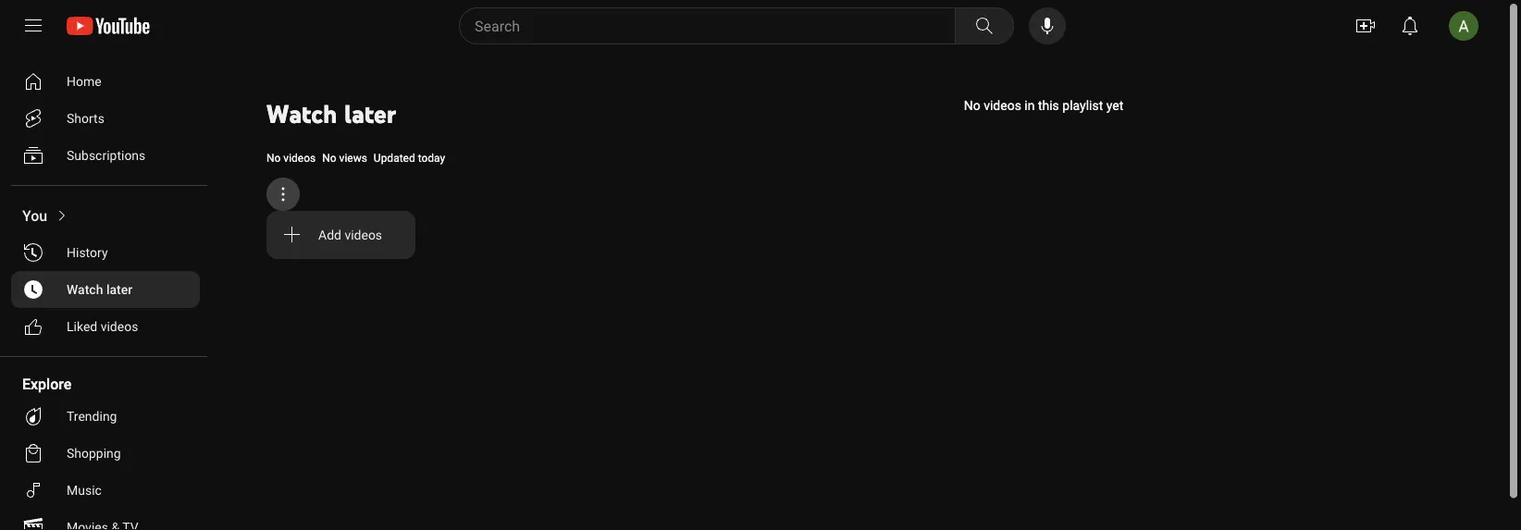 Task type: vqa. For each thing, say whether or not it's contained in the screenshot.
videos in the option
yes



Task type: locate. For each thing, give the bounding box(es) containing it.
music
[[67, 483, 102, 498]]

no for no videos in this playlist yet
[[964, 98, 981, 113]]

watch
[[266, 98, 337, 129], [67, 282, 103, 297]]

later up liked videos
[[106, 282, 132, 297]]

1 horizontal spatial no
[[322, 152, 336, 165]]

this
[[1038, 98, 1059, 113]]

0 horizontal spatial watch later
[[67, 282, 132, 297]]

watch later link
[[11, 271, 200, 308], [11, 271, 200, 308]]

0 vertical spatial later
[[344, 98, 396, 129]]

0 vertical spatial watch
[[266, 98, 337, 129]]

watch later
[[266, 98, 396, 129], [67, 282, 132, 297]]

watch later up liked videos
[[67, 282, 132, 297]]

later inside main content
[[344, 98, 396, 129]]

trending link
[[11, 398, 200, 435], [11, 398, 200, 435]]

today
[[418, 152, 445, 165]]

home link
[[11, 63, 200, 100], [11, 63, 200, 100]]

in
[[1025, 98, 1035, 113]]

updated
[[374, 152, 415, 165]]

home
[[67, 74, 101, 89]]

None search field
[[426, 7, 1018, 44]]

history
[[67, 245, 108, 260]]

videos left the "in"
[[984, 98, 1021, 113]]

shopping
[[67, 446, 121, 461]]

history link
[[11, 234, 200, 271], [11, 234, 200, 271]]

1 horizontal spatial later
[[344, 98, 396, 129]]

videos left views at top left
[[283, 152, 316, 165]]

1 vertical spatial later
[[106, 282, 132, 297]]

add videos option
[[266, 218, 416, 252]]

later up no videos no views updated today
[[344, 98, 396, 129]]

0 horizontal spatial no
[[266, 152, 281, 165]]

no
[[964, 98, 981, 113], [266, 152, 281, 165], [322, 152, 336, 165]]

2 horizontal spatial no
[[964, 98, 981, 113]]

watch down history
[[67, 282, 103, 297]]

1 horizontal spatial watch later
[[266, 98, 396, 129]]

liked videos link
[[11, 308, 200, 345], [11, 308, 200, 345]]

trending
[[67, 409, 117, 424]]

videos inside option
[[345, 227, 382, 242]]

no for no videos no views updated today
[[266, 152, 281, 165]]

liked videos
[[67, 319, 138, 334]]

0 vertical spatial watch later
[[266, 98, 396, 129]]

1 horizontal spatial watch
[[266, 98, 337, 129]]

watch up no videos no views updated today
[[266, 98, 337, 129]]

videos right add
[[345, 227, 382, 242]]

0 horizontal spatial watch
[[67, 282, 103, 297]]

music link
[[11, 472, 200, 509], [11, 472, 200, 509]]

later
[[344, 98, 396, 129], [106, 282, 132, 297]]

videos right "liked"
[[101, 319, 138, 334]]

subscriptions link
[[11, 137, 200, 174], [11, 137, 200, 174]]

you link
[[11, 197, 200, 234], [11, 197, 200, 234]]

add videos
[[318, 227, 382, 242]]

watch later up views at top left
[[266, 98, 396, 129]]

videos
[[984, 98, 1021, 113], [283, 152, 316, 165], [345, 227, 382, 242], [101, 319, 138, 334]]

add
[[318, 227, 341, 242]]

watch later main content
[[222, 52, 1506, 530]]

videos for liked videos
[[101, 319, 138, 334]]

shorts link
[[11, 100, 200, 137], [11, 100, 200, 137]]

yet
[[1106, 98, 1124, 113]]

shopping link
[[11, 435, 200, 472], [11, 435, 200, 472]]



Task type: describe. For each thing, give the bounding box(es) containing it.
shorts
[[67, 111, 104, 126]]

views
[[339, 152, 367, 165]]

Search text field
[[475, 14, 951, 38]]

no videos in this playlist yet
[[964, 98, 1124, 113]]

no videos no views updated today
[[266, 152, 445, 165]]

watch inside main content
[[266, 98, 337, 129]]

videos for add videos
[[345, 227, 382, 242]]

0 horizontal spatial later
[[106, 282, 132, 297]]

avatar image image
[[1449, 11, 1479, 41]]

watch later inside main content
[[266, 98, 396, 129]]

playlist
[[1062, 98, 1103, 113]]

you
[[22, 207, 47, 224]]

videos for no videos in this playlist yet
[[984, 98, 1021, 113]]

explore
[[22, 375, 72, 393]]

videos for no videos no views updated today
[[283, 152, 316, 165]]

liked
[[67, 319, 97, 334]]

1 vertical spatial watch later
[[67, 282, 132, 297]]

subscriptions
[[67, 148, 146, 163]]

1 vertical spatial watch
[[67, 282, 103, 297]]



